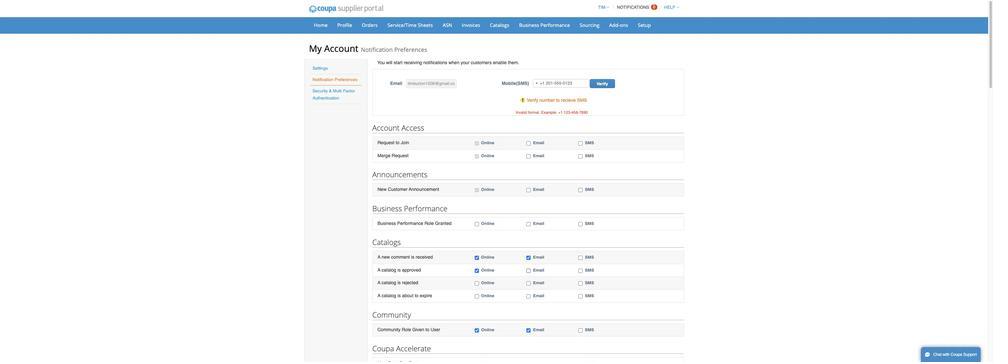 Task type: vqa. For each thing, say whether or not it's contained in the screenshot.
third 'Catalog' from the top
yes



Task type: describe. For each thing, give the bounding box(es) containing it.
you
[[377, 60, 385, 65]]

comment
[[391, 255, 410, 260]]

invalid
[[516, 110, 527, 115]]

my account notification preferences
[[309, 42, 427, 55]]

sms for new customer announcement
[[585, 187, 594, 192]]

sms for business performance role granted
[[585, 221, 594, 226]]

given
[[412, 328, 424, 333]]

a catalog is rejected
[[378, 281, 418, 286]]

email for a new comment is received
[[533, 255, 544, 260]]

1 vertical spatial business
[[372, 204, 402, 214]]

security & multi factor authentication
[[313, 89, 355, 101]]

to left join
[[396, 140, 400, 145]]

business performance role granted
[[378, 221, 452, 226]]

factor
[[343, 89, 355, 94]]

home
[[314, 22, 328, 28]]

number
[[539, 98, 555, 103]]

invalid format. example: +1 123-456-7890
[[516, 110, 588, 115]]

request to join
[[378, 140, 409, 145]]

a catalog is approved
[[378, 268, 421, 273]]

received
[[416, 255, 433, 260]]

you will start receiving notifications when your customers enable them.
[[377, 60, 519, 65]]

example:
[[541, 110, 557, 115]]

user
[[431, 328, 440, 333]]

email for a catalog is rejected
[[533, 281, 544, 286]]

a catalog is about to expire
[[378, 294, 432, 299]]

online for merge request
[[481, 153, 494, 158]]

community for community
[[372, 310, 411, 320]]

tim
[[598, 5, 605, 10]]

account access
[[372, 123, 424, 133]]

granted
[[435, 221, 452, 226]]

2 vertical spatial performance
[[397, 221, 423, 226]]

ons
[[620, 22, 628, 28]]

verify button
[[590, 79, 615, 88]]

mobile(sms)
[[502, 81, 529, 86]]

0 horizontal spatial coupa
[[372, 344, 394, 354]]

email for merge request
[[533, 153, 544, 158]]

1 vertical spatial performance
[[404, 204, 447, 214]]

+1
[[558, 110, 563, 115]]

invoices link
[[458, 20, 484, 30]]

1 horizontal spatial account
[[372, 123, 400, 133]]

notifications
[[617, 5, 649, 10]]

email for a catalog is approved
[[533, 268, 544, 273]]

notification preferences link
[[313, 77, 357, 82]]

approved
[[402, 268, 421, 273]]

service/time
[[387, 22, 417, 28]]

a for a new comment is received
[[378, 255, 380, 260]]

sms for community role given to user
[[585, 328, 594, 333]]

my
[[309, 42, 322, 55]]

support
[[963, 353, 977, 358]]

start
[[394, 60, 403, 65]]

email for request to join
[[533, 141, 544, 145]]

is for rejected
[[397, 281, 401, 286]]

community for community role given to user
[[378, 328, 401, 333]]

receiving
[[404, 60, 422, 65]]

coupa inside button
[[951, 353, 962, 358]]

chat
[[933, 353, 942, 358]]

customers
[[471, 60, 492, 65]]

recieve
[[561, 98, 576, 103]]

sourcing
[[580, 22, 599, 28]]

add-ons
[[609, 22, 628, 28]]

123-
[[564, 110, 572, 115]]

sheets
[[418, 22, 433, 28]]

merge request
[[378, 153, 409, 158]]

1 vertical spatial request
[[392, 153, 409, 158]]

expire
[[420, 294, 432, 299]]

tim link
[[595, 5, 609, 10]]

sms for a catalog is rejected
[[585, 281, 594, 286]]

multi
[[333, 89, 342, 94]]

profile link
[[333, 20, 356, 30]]

sms for a new comment is received
[[585, 255, 594, 260]]

chat with coupa support button
[[921, 348, 981, 363]]

Telephone country code field
[[533, 80, 540, 87]]

access
[[402, 123, 424, 133]]

new
[[378, 187, 387, 192]]

customer
[[388, 187, 408, 192]]

catalog for a catalog is rejected
[[382, 281, 396, 286]]

456-
[[572, 110, 579, 115]]

notifications
[[423, 60, 447, 65]]

online for a catalog is approved
[[481, 268, 494, 273]]

about
[[402, 294, 413, 299]]

orders link
[[358, 20, 382, 30]]

business performance link
[[515, 20, 574, 30]]

with
[[943, 353, 950, 358]]

0 horizontal spatial business performance
[[372, 204, 447, 214]]

+1 201-555-0123 text field
[[533, 79, 589, 88]]

settings link
[[313, 66, 328, 71]]

0 vertical spatial account
[[324, 42, 358, 55]]

new customer announcement
[[378, 187, 439, 192]]

orders
[[362, 22, 378, 28]]

them.
[[508, 60, 519, 65]]

telephone country code image
[[536, 83, 538, 84]]

service/time sheets
[[387, 22, 433, 28]]

notification preferences
[[313, 77, 357, 82]]

settings
[[313, 66, 328, 71]]

merge
[[378, 153, 390, 158]]

asn link
[[438, 20, 456, 30]]

email for community role given to user
[[533, 328, 544, 333]]

catalog for a catalog is about to expire
[[382, 294, 396, 299]]

catalogs link
[[486, 20, 514, 30]]

when
[[449, 60, 459, 65]]

help link
[[661, 5, 679, 10]]

1 horizontal spatial role
[[425, 221, 434, 226]]

sourcing link
[[575, 20, 604, 30]]



Task type: locate. For each thing, give the bounding box(es) containing it.
request down join
[[392, 153, 409, 158]]

home link
[[310, 20, 332, 30]]

invoices
[[462, 22, 480, 28]]

0 vertical spatial role
[[425, 221, 434, 226]]

announcements
[[372, 170, 428, 180]]

1 vertical spatial verify
[[527, 98, 538, 103]]

&
[[329, 89, 332, 94]]

1 horizontal spatial business performance
[[519, 22, 570, 28]]

7 online from the top
[[481, 281, 494, 286]]

chat with coupa support
[[933, 353, 977, 358]]

asn
[[443, 22, 452, 28]]

sms for merge request
[[585, 153, 594, 158]]

catalogs right invoices
[[490, 22, 509, 28]]

online for request to join
[[481, 141, 494, 145]]

1 online from the top
[[481, 141, 494, 145]]

coupa
[[372, 344, 394, 354], [951, 353, 962, 358]]

a for a catalog is rejected
[[378, 281, 380, 286]]

account
[[324, 42, 358, 55], [372, 123, 400, 133]]

0 horizontal spatial account
[[324, 42, 358, 55]]

online for business performance role granted
[[481, 221, 494, 226]]

business
[[519, 22, 539, 28], [372, 204, 402, 214], [378, 221, 396, 226]]

community
[[372, 310, 411, 320], [378, 328, 401, 333]]

1 vertical spatial catalogs
[[372, 237, 401, 248]]

request up merge on the left top of page
[[378, 140, 394, 145]]

1 vertical spatial business performance
[[372, 204, 447, 214]]

sms for request to join
[[585, 141, 594, 145]]

preferences inside my account notification preferences
[[394, 46, 427, 54]]

to left user
[[426, 328, 429, 333]]

1 vertical spatial catalog
[[382, 281, 396, 286]]

business performance inside 'link'
[[519, 22, 570, 28]]

join
[[401, 140, 409, 145]]

0 vertical spatial business
[[519, 22, 539, 28]]

1 a from the top
[[378, 255, 380, 260]]

0 horizontal spatial notification
[[313, 77, 333, 82]]

catalog
[[382, 268, 396, 273], [382, 281, 396, 286], [382, 294, 396, 299]]

0 vertical spatial notification
[[361, 46, 393, 54]]

profile
[[337, 22, 352, 28]]

0 vertical spatial request
[[378, 140, 394, 145]]

catalog down new
[[382, 268, 396, 273]]

2 vertical spatial business
[[378, 221, 396, 226]]

format.
[[528, 110, 540, 115]]

a down a catalog is rejected
[[378, 294, 380, 299]]

coupa accelerate
[[372, 344, 431, 354]]

catalog for a catalog is approved
[[382, 268, 396, 273]]

6 online from the top
[[481, 268, 494, 273]]

new
[[382, 255, 390, 260]]

announcement
[[409, 187, 439, 192]]

a left new
[[378, 255, 380, 260]]

is left about
[[397, 294, 401, 299]]

3 catalog from the top
[[382, 294, 396, 299]]

role left granted
[[425, 221, 434, 226]]

is left 'received'
[[411, 255, 414, 260]]

1 catalog from the top
[[382, 268, 396, 273]]

0 horizontal spatial verify
[[527, 98, 538, 103]]

0 horizontal spatial catalogs
[[372, 237, 401, 248]]

service/time sheets link
[[383, 20, 437, 30]]

1 vertical spatial account
[[372, 123, 400, 133]]

a down a catalog is approved
[[378, 281, 380, 286]]

notification
[[361, 46, 393, 54], [313, 77, 333, 82]]

is for approved
[[397, 268, 401, 273]]

1 horizontal spatial catalogs
[[490, 22, 509, 28]]

online for a catalog is rejected
[[481, 281, 494, 286]]

coupa supplier portal image
[[304, 1, 388, 17]]

will
[[386, 60, 392, 65]]

performance inside business performance 'link'
[[540, 22, 570, 28]]

enable
[[493, 60, 507, 65]]

a for a catalog is about to expire
[[378, 294, 380, 299]]

coupa right with on the bottom of page
[[951, 353, 962, 358]]

1 horizontal spatial notification
[[361, 46, 393, 54]]

2 vertical spatial catalog
[[382, 294, 396, 299]]

account down the profile
[[324, 42, 358, 55]]

4 online from the top
[[481, 221, 494, 226]]

preferences up receiving
[[394, 46, 427, 54]]

7890
[[579, 110, 588, 115]]

catalogs
[[490, 22, 509, 28], [372, 237, 401, 248]]

0
[[653, 5, 655, 9]]

security
[[313, 89, 328, 94]]

navigation containing notifications 0
[[595, 1, 679, 14]]

coupa left accelerate
[[372, 344, 394, 354]]

your
[[461, 60, 470, 65]]

a up a catalog is rejected
[[378, 268, 380, 273]]

email
[[390, 81, 402, 86], [533, 141, 544, 145], [533, 153, 544, 158], [533, 187, 544, 192], [533, 221, 544, 226], [533, 255, 544, 260], [533, 268, 544, 273], [533, 281, 544, 286], [533, 294, 544, 299], [533, 328, 544, 333]]

a for a catalog is approved
[[378, 268, 380, 273]]

verify
[[597, 82, 608, 86], [527, 98, 538, 103]]

is left rejected
[[397, 281, 401, 286]]

to right about
[[415, 294, 418, 299]]

None checkbox
[[578, 142, 583, 146], [475, 154, 479, 159], [527, 154, 531, 159], [578, 188, 583, 193], [527, 222, 531, 227], [578, 222, 583, 227], [527, 256, 531, 261], [578, 256, 583, 261], [475, 269, 479, 273], [527, 269, 531, 273], [527, 282, 531, 286], [578, 282, 583, 286], [527, 295, 531, 299], [578, 295, 583, 299], [475, 329, 479, 333], [527, 329, 531, 333], [578, 142, 583, 146], [475, 154, 479, 159], [527, 154, 531, 159], [578, 188, 583, 193], [527, 222, 531, 227], [578, 222, 583, 227], [527, 256, 531, 261], [578, 256, 583, 261], [475, 269, 479, 273], [527, 269, 531, 273], [527, 282, 531, 286], [578, 282, 583, 286], [527, 295, 531, 299], [578, 295, 583, 299], [475, 329, 479, 333], [527, 329, 531, 333]]

3 online from the top
[[481, 187, 494, 192]]

online
[[481, 141, 494, 145], [481, 153, 494, 158], [481, 187, 494, 192], [481, 221, 494, 226], [481, 255, 494, 260], [481, 268, 494, 273], [481, 281, 494, 286], [481, 294, 494, 299], [481, 328, 494, 333]]

is for about
[[397, 294, 401, 299]]

9 online from the top
[[481, 328, 494, 333]]

0 vertical spatial performance
[[540, 22, 570, 28]]

0 vertical spatial community
[[372, 310, 411, 320]]

1 vertical spatial community
[[378, 328, 401, 333]]

help
[[664, 5, 675, 10]]

catalog down a catalog is approved
[[382, 281, 396, 286]]

3 a from the top
[[378, 281, 380, 286]]

0 vertical spatial catalogs
[[490, 22, 509, 28]]

is left approved
[[397, 268, 401, 273]]

setup
[[638, 22, 651, 28]]

sms
[[577, 98, 587, 103], [585, 141, 594, 145], [585, 153, 594, 158], [585, 187, 594, 192], [585, 221, 594, 226], [585, 255, 594, 260], [585, 268, 594, 273], [585, 281, 594, 286], [585, 294, 594, 299], [585, 328, 594, 333]]

1 vertical spatial notification
[[313, 77, 333, 82]]

None text field
[[406, 79, 457, 88]]

online for community role given to user
[[481, 328, 494, 333]]

verify inside button
[[597, 82, 608, 86]]

role left given
[[402, 328, 411, 333]]

navigation
[[595, 1, 679, 14]]

sms for a catalog is approved
[[585, 268, 594, 273]]

0 vertical spatial preferences
[[394, 46, 427, 54]]

notification inside my account notification preferences
[[361, 46, 393, 54]]

None checkbox
[[475, 142, 479, 146], [527, 142, 531, 146], [578, 154, 583, 159], [475, 188, 479, 193], [527, 188, 531, 193], [475, 222, 479, 227], [475, 256, 479, 261], [578, 269, 583, 273], [475, 282, 479, 286], [475, 295, 479, 299], [578, 329, 583, 333], [475, 142, 479, 146], [527, 142, 531, 146], [578, 154, 583, 159], [475, 188, 479, 193], [527, 188, 531, 193], [475, 222, 479, 227], [475, 256, 479, 261], [578, 269, 583, 273], [475, 282, 479, 286], [475, 295, 479, 299], [578, 329, 583, 333]]

notification down settings
[[313, 77, 333, 82]]

2 online from the top
[[481, 153, 494, 158]]

8 online from the top
[[481, 294, 494, 299]]

business inside 'link'
[[519, 22, 539, 28]]

1 vertical spatial role
[[402, 328, 411, 333]]

community up community role given to user
[[372, 310, 411, 320]]

accelerate
[[396, 344, 431, 354]]

authentication
[[313, 96, 339, 101]]

role
[[425, 221, 434, 226], [402, 328, 411, 333]]

5 online from the top
[[481, 255, 494, 260]]

business performance
[[519, 22, 570, 28], [372, 204, 447, 214]]

performance
[[540, 22, 570, 28], [404, 204, 447, 214], [397, 221, 423, 226]]

2 a from the top
[[378, 268, 380, 273]]

is
[[411, 255, 414, 260], [397, 268, 401, 273], [397, 281, 401, 286], [397, 294, 401, 299]]

to
[[556, 98, 560, 103], [396, 140, 400, 145], [415, 294, 418, 299], [426, 328, 429, 333]]

online for a catalog is about to expire
[[481, 294, 494, 299]]

online for new customer announcement
[[481, 187, 494, 192]]

0 horizontal spatial preferences
[[335, 77, 357, 82]]

2 catalog from the top
[[382, 281, 396, 286]]

security & multi factor authentication link
[[313, 89, 355, 101]]

community role given to user
[[378, 328, 440, 333]]

email for a catalog is about to expire
[[533, 294, 544, 299]]

add-
[[609, 22, 620, 28]]

4 a from the top
[[378, 294, 380, 299]]

0 vertical spatial catalog
[[382, 268, 396, 273]]

add-ons link
[[605, 20, 632, 30]]

catalogs up new
[[372, 237, 401, 248]]

to left recieve at the right top
[[556, 98, 560, 103]]

verify for verify
[[597, 82, 608, 86]]

preferences up factor
[[335, 77, 357, 82]]

rejected
[[402, 281, 418, 286]]

catalog down a catalog is rejected
[[382, 294, 396, 299]]

0 horizontal spatial role
[[402, 328, 411, 333]]

1 horizontal spatial coupa
[[951, 353, 962, 358]]

verify for verify number to recieve sms
[[527, 98, 538, 103]]

1 vertical spatial preferences
[[335, 77, 357, 82]]

1 horizontal spatial preferences
[[394, 46, 427, 54]]

notification up you
[[361, 46, 393, 54]]

account up request to join
[[372, 123, 400, 133]]

0 vertical spatial verify
[[597, 82, 608, 86]]

community up coupa accelerate in the bottom of the page
[[378, 328, 401, 333]]

a new comment is received
[[378, 255, 433, 260]]

email for new customer announcement
[[533, 187, 544, 192]]

sms for a catalog is about to expire
[[585, 294, 594, 299]]

0 vertical spatial business performance
[[519, 22, 570, 28]]

preferences
[[394, 46, 427, 54], [335, 77, 357, 82]]

1 horizontal spatial verify
[[597, 82, 608, 86]]

notifications 0
[[617, 5, 655, 10]]

verify number to recieve sms
[[527, 98, 587, 103]]

setup link
[[634, 20, 655, 30]]

email for business performance role granted
[[533, 221, 544, 226]]

online for a new comment is received
[[481, 255, 494, 260]]



